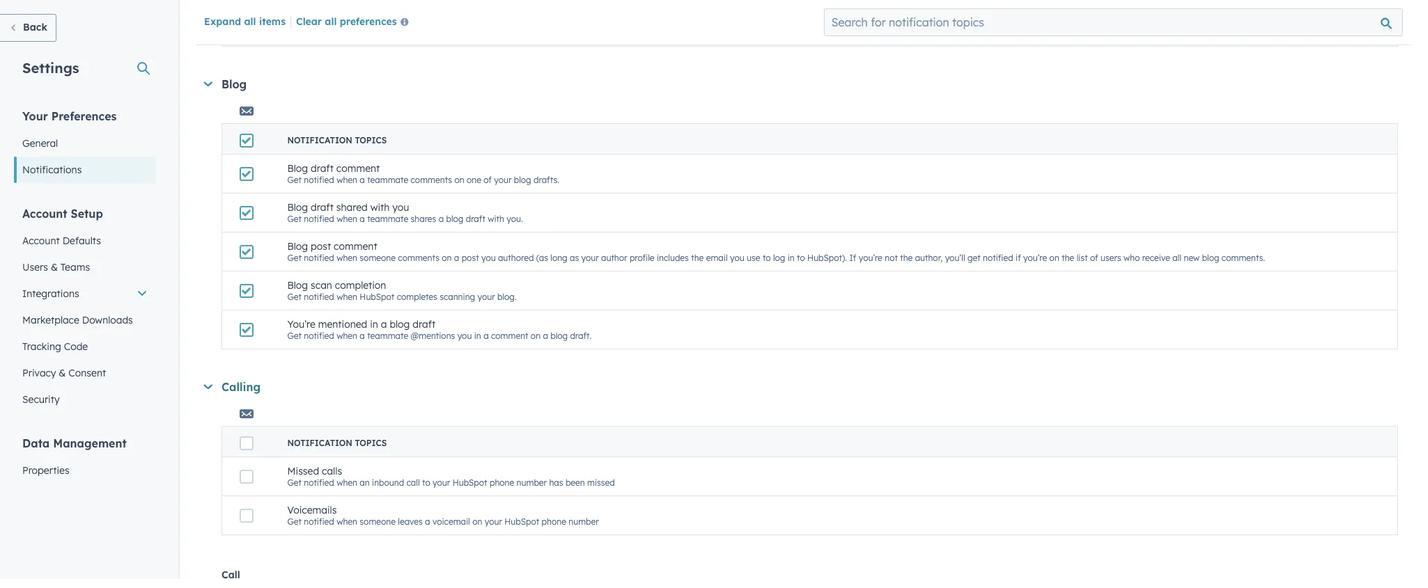 Task type: locate. For each thing, give the bounding box(es) containing it.
email
[[706, 253, 728, 263]]

blog right new
[[1203, 253, 1220, 263]]

7 get from the top
[[287, 478, 302, 489]]

blog inside blog post comment get notified when someone comments on a post you authored (as long as your author profile includes the email you use to log in to hubspot). if you're not the author, you'll get notified if you're on the list of users who receive all new blog comments.
[[287, 240, 308, 253]]

notification for draft
[[287, 135, 353, 146]]

a down completion
[[360, 331, 365, 341]]

has
[[549, 478, 563, 489]]

topics for missed calls
[[355, 438, 387, 449]]

comment up shared
[[336, 162, 380, 175]]

with left 'you.'
[[488, 214, 504, 224]]

number for missed calls
[[517, 478, 547, 489]]

all for expand
[[244, 15, 256, 28]]

you're
[[859, 253, 883, 263], [1024, 253, 1048, 263]]

comment inside blog post comment get notified when someone comments on a post you authored (as long as your author profile includes the email you use to log in to hubspot). if you're not the author, you'll get notified if you're on the list of users who receive all new blog comments.
[[334, 240, 377, 253]]

comments
[[411, 175, 452, 185], [398, 253, 440, 263]]

comments up shares
[[411, 175, 452, 185]]

2 someone from the top
[[360, 517, 396, 528]]

includes
[[657, 253, 689, 263]]

all for clear
[[325, 15, 337, 28]]

6 when from the top
[[337, 331, 357, 341]]

on
[[620, 28, 630, 38], [455, 175, 465, 185], [442, 253, 452, 263], [1050, 253, 1060, 263], [531, 331, 541, 341], [473, 517, 483, 528]]

blog right shares
[[446, 214, 464, 224]]

topics
[[355, 135, 387, 146], [355, 438, 387, 449]]

draft inside blog draft comment get notified when a teammate comments on one of your blog drafts.
[[311, 162, 334, 175]]

account for account setup
[[22, 207, 67, 221]]

integrations button
[[14, 281, 156, 307]]

you're
[[287, 318, 316, 331]]

1 vertical spatial hubspot
[[453, 478, 488, 489]]

you right @mentions
[[458, 331, 472, 341]]

1 when from the top
[[337, 28, 357, 38]]

1 account from the top
[[22, 207, 67, 221]]

comments inside blog post comment get notified when someone comments on a post you authored (as long as your author profile includes the email you use to log in to hubspot). if you're not the author, you'll get notified if you're on the list of users who receive all new blog comments.
[[398, 253, 440, 263]]

1 vertical spatial caret image
[[204, 385, 213, 390]]

all right clear
[[325, 15, 337, 28]]

in right "log"
[[788, 253, 795, 263]]

to right "log"
[[797, 253, 805, 263]]

0 vertical spatial comments
[[411, 175, 452, 185]]

ad
[[380, 28, 390, 38]]

all left items at the left top of the page
[[244, 15, 256, 28]]

2 vertical spatial comment
[[491, 331, 529, 341]]

get inside you're mentioned in a blog draft get notified when a teammate @mentions you in a comment on a blog draft.
[[287, 331, 302, 341]]

your right 'one'
[[494, 175, 512, 185]]

number inside the voicemails get notified when someone leaves a voicemail on your hubspot phone number
[[569, 517, 599, 528]]

0 vertical spatial &
[[51, 261, 58, 274]]

hubspot for missed calls
[[453, 478, 488, 489]]

account up users
[[22, 235, 60, 247]]

3 teammate from the top
[[367, 331, 408, 341]]

notified inside you're mentioned in a blog draft get notified when a teammate @mentions you in a comment on a blog draft.
[[304, 331, 334, 341]]

caret image left the calling
[[204, 385, 213, 390]]

authored
[[498, 253, 534, 263]]

0 vertical spatial caret image
[[204, 82, 213, 87]]

missed calls get notified when an inbound call to your hubspot phone number has been missed
[[287, 466, 615, 489]]

1 vertical spatial notification
[[287, 438, 353, 449]]

2 account from the top
[[22, 235, 60, 247]]

get inside ad sequence get notified when your ad sequence ads are automatically started or paused based on the criteria you set up.
[[287, 28, 302, 38]]

0 vertical spatial number
[[517, 478, 547, 489]]

a inside blog draft comment get notified when a teammate comments on one of your blog drafts.
[[360, 175, 365, 185]]

ads
[[432, 28, 447, 38]]

comment
[[336, 162, 380, 175], [334, 240, 377, 253], [491, 331, 529, 341]]

items
[[259, 15, 286, 28]]

comment inside you're mentioned in a blog draft get notified when a teammate @mentions you in a comment on a blog draft.
[[491, 331, 529, 341]]

(as
[[536, 253, 548, 263]]

the right not
[[901, 253, 913, 263]]

of
[[484, 175, 492, 185], [1091, 253, 1099, 263]]

notifications link
[[14, 157, 156, 183]]

when inside you're mentioned in a blog draft get notified when a teammate @mentions you in a comment on a blog draft.
[[337, 331, 357, 341]]

topics up blog draft comment get notified when a teammate comments on one of your blog drafts.
[[355, 135, 387, 146]]

a up scanning
[[454, 253, 459, 263]]

caret image
[[204, 82, 213, 87], [204, 385, 213, 390]]

your inside blog draft comment get notified when a teammate comments on one of your blog drafts.
[[494, 175, 512, 185]]

when inside the blog scan completion get notified when hubspot completes scanning your blog.
[[337, 292, 357, 302]]

get
[[968, 253, 981, 263]]

number left has
[[517, 478, 547, 489]]

teammate
[[367, 175, 408, 185], [367, 214, 408, 224], [367, 331, 408, 341]]

on left 'one'
[[455, 175, 465, 185]]

clear all preferences
[[296, 15, 397, 28]]

a left shares
[[360, 214, 365, 224]]

you left shares
[[393, 201, 409, 214]]

caret image down expand
[[204, 82, 213, 87]]

1 horizontal spatial you're
[[1024, 253, 1048, 263]]

users & teams
[[22, 261, 90, 274]]

privacy
[[22, 367, 56, 380]]

0 horizontal spatial you're
[[859, 253, 883, 263]]

your left blog. on the bottom of the page
[[478, 292, 495, 302]]

your inside "missed calls get notified when an inbound call to your hubspot phone number has been missed"
[[433, 478, 450, 489]]

you.
[[507, 214, 523, 224]]

1 topics from the top
[[355, 135, 387, 146]]

Search for notification topics search field
[[824, 8, 1404, 36]]

with right shared
[[370, 201, 390, 214]]

of inside blog post comment get notified when someone comments on a post you authored (as long as your author profile includes the email you use to log in to hubspot). if you're not the author, you'll get notified if you're on the list of users who receive all new blog comments.
[[1091, 253, 1099, 263]]

topics up an
[[355, 438, 387, 449]]

2 horizontal spatial all
[[1173, 253, 1182, 263]]

to
[[763, 253, 771, 263], [797, 253, 805, 263], [422, 478, 430, 489]]

all left new
[[1173, 253, 1182, 263]]

your preferences element
[[14, 109, 156, 183]]

1 vertical spatial comments
[[398, 253, 440, 263]]

on inside the voicemails get notified when someone leaves a voicemail on your hubspot phone number
[[473, 517, 483, 528]]

completion
[[335, 279, 386, 292]]

voicemail
[[433, 517, 470, 528]]

ad sequence get notified when your ad sequence ads are automatically started or paused based on the criteria you set up.
[[287, 15, 720, 38]]

0 vertical spatial hubspot
[[360, 292, 395, 302]]

a up shared
[[360, 175, 365, 185]]

1 someone from the top
[[360, 253, 396, 263]]

& for privacy
[[59, 367, 66, 380]]

teammate left @mentions
[[367, 331, 408, 341]]

blog left the draft.
[[551, 331, 568, 341]]

2 you're from the left
[[1024, 253, 1048, 263]]

properties link
[[14, 458, 156, 484]]

blog left drafts.
[[514, 175, 531, 185]]

blog
[[222, 77, 247, 91], [287, 162, 308, 175], [287, 201, 308, 214], [287, 240, 308, 253], [287, 279, 308, 292]]

your right as
[[582, 253, 599, 263]]

notified inside "missed calls get notified when an inbound call to your hubspot phone number has been missed"
[[304, 478, 334, 489]]

1 vertical spatial phone
[[542, 517, 567, 528]]

4 when from the top
[[337, 253, 357, 263]]

1 caret image from the top
[[204, 82, 213, 87]]

blog down completes on the left bottom of page
[[390, 318, 410, 331]]

ad
[[287, 15, 300, 28]]

marketplace downloads
[[22, 314, 133, 327]]

8 when from the top
[[337, 517, 357, 528]]

you inside you're mentioned in a blog draft get notified when a teammate @mentions you in a comment on a blog draft.
[[458, 331, 472, 341]]

2 get from the top
[[287, 175, 302, 185]]

0 horizontal spatial &
[[51, 261, 58, 274]]

blog inside the blog scan completion get notified when hubspot completes scanning your blog.
[[287, 279, 308, 292]]

3 get from the top
[[287, 214, 302, 224]]

drafts.
[[534, 175, 560, 185]]

you left 'set'
[[677, 28, 692, 38]]

comment for blog draft comment
[[336, 162, 380, 175]]

& right privacy
[[59, 367, 66, 380]]

caret image inside calling dropdown button
[[204, 385, 213, 390]]

0 vertical spatial topics
[[355, 135, 387, 146]]

2 caret image from the top
[[204, 385, 213, 390]]

notification topics up calls
[[287, 438, 387, 449]]

integrations
[[22, 288, 79, 300]]

marketplace downloads link
[[14, 307, 156, 334]]

4 get from the top
[[287, 253, 302, 263]]

notification
[[287, 135, 353, 146], [287, 438, 353, 449]]

account up account defaults
[[22, 207, 67, 221]]

of right list
[[1091, 253, 1099, 263]]

clear all preferences button
[[296, 15, 414, 31]]

someone up completion
[[360, 253, 396, 263]]

1 vertical spatial account
[[22, 235, 60, 247]]

on up scanning
[[442, 253, 452, 263]]

1 vertical spatial comment
[[334, 240, 377, 253]]

your right call
[[433, 478, 450, 489]]

teammate up blog draft shared with you get notified when a teammate shares a blog draft with you.
[[367, 175, 408, 185]]

& right users
[[51, 261, 58, 274]]

blog for blog draft shared with you get notified when a teammate shares a blog draft with you.
[[287, 201, 308, 214]]

someone left leaves
[[360, 517, 396, 528]]

all inside "button"
[[325, 15, 337, 28]]

1 horizontal spatial of
[[1091, 253, 1099, 263]]

your inside blog post comment get notified when someone comments on a post you authored (as long as your author profile includes the email you use to log in to hubspot). if you're not the author, you'll get notified if you're on the list of users who receive all new blog comments.
[[582, 253, 599, 263]]

when inside blog post comment get notified when someone comments on a post you authored (as long as your author profile includes the email you use to log in to hubspot). if you're not the author, you'll get notified if you're on the list of users who receive all new blog comments.
[[337, 253, 357, 263]]

notifications
[[22, 164, 82, 176]]

1 horizontal spatial phone
[[542, 517, 567, 528]]

2 vertical spatial teammate
[[367, 331, 408, 341]]

comment down shared
[[334, 240, 377, 253]]

7 when from the top
[[337, 478, 357, 489]]

users & teams link
[[14, 254, 156, 281]]

all
[[244, 15, 256, 28], [325, 15, 337, 28], [1173, 253, 1182, 263]]

author
[[601, 253, 628, 263]]

data management element
[[14, 436, 156, 580]]

0 vertical spatial account
[[22, 207, 67, 221]]

6 get from the top
[[287, 331, 302, 341]]

expand
[[204, 15, 241, 28]]

in right mentioned
[[370, 318, 378, 331]]

notified inside ad sequence get notified when your ad sequence ads are automatically started or paused based on the criteria you set up.
[[304, 28, 334, 38]]

notification topics for calls
[[287, 438, 387, 449]]

1 horizontal spatial hubspot
[[453, 478, 488, 489]]

notification for calls
[[287, 438, 353, 449]]

phone left has
[[490, 478, 514, 489]]

general
[[22, 137, 58, 150]]

of right 'one'
[[484, 175, 492, 185]]

1 vertical spatial topics
[[355, 438, 387, 449]]

the left the criteria
[[632, 28, 645, 38]]

phone inside "missed calls get notified when an inbound call to your hubspot phone number has been missed"
[[490, 478, 514, 489]]

in down scanning
[[474, 331, 481, 341]]

notification topics
[[287, 135, 387, 146], [287, 438, 387, 449]]

blog inside blog draft comment get notified when a teammate comments on one of your blog drafts.
[[287, 162, 308, 175]]

5 when from the top
[[337, 292, 357, 302]]

on left the draft.
[[531, 331, 541, 341]]

1 notification from the top
[[287, 135, 353, 146]]

2 teammate from the top
[[367, 214, 408, 224]]

2 topics from the top
[[355, 438, 387, 449]]

1 vertical spatial number
[[569, 517, 599, 528]]

0 horizontal spatial phone
[[490, 478, 514, 489]]

2 vertical spatial hubspot
[[505, 517, 540, 528]]

the inside ad sequence get notified when your ad sequence ads are automatically started or paused based on the criteria you set up.
[[632, 28, 645, 38]]

you're right if on the right of page
[[859, 253, 883, 263]]

all inside blog post comment get notified when someone comments on a post you authored (as long as your author profile includes the email you use to log in to hubspot). if you're not the author, you'll get notified if you're on the list of users who receive all new blog comments.
[[1173, 253, 1182, 263]]

1 horizontal spatial &
[[59, 367, 66, 380]]

you'll
[[945, 253, 966, 263]]

1 vertical spatial of
[[1091, 253, 1099, 263]]

get inside "missed calls get notified when an inbound call to your hubspot phone number has been missed"
[[287, 478, 302, 489]]

a left the draft.
[[543, 331, 548, 341]]

notification topics up shared
[[287, 135, 387, 146]]

5 get from the top
[[287, 292, 302, 302]]

a down the blog scan completion get notified when hubspot completes scanning your blog.
[[381, 318, 387, 331]]

privacy & consent link
[[14, 360, 156, 387]]

comment for blog post comment
[[334, 240, 377, 253]]

0 vertical spatial someone
[[360, 253, 396, 263]]

0 vertical spatial notification topics
[[287, 135, 387, 146]]

phone for voicemails
[[542, 517, 567, 528]]

are
[[449, 28, 462, 38]]

1 notification topics from the top
[[287, 135, 387, 146]]

number
[[517, 478, 547, 489], [569, 517, 599, 528]]

hubspot for voicemails
[[505, 517, 540, 528]]

on left list
[[1050, 253, 1060, 263]]

0 horizontal spatial sequence
[[303, 15, 346, 28]]

1 vertical spatial &
[[59, 367, 66, 380]]

up.
[[708, 28, 720, 38]]

hubspot inside "missed calls get notified when an inbound call to your hubspot phone number has been missed"
[[453, 478, 488, 489]]

1 get from the top
[[287, 28, 302, 38]]

phone inside the voicemails get notified when someone leaves a voicemail on your hubspot phone number
[[542, 517, 567, 528]]

you inside blog draft shared with you get notified when a teammate shares a blog draft with you.
[[393, 201, 409, 214]]

2 horizontal spatial hubspot
[[505, 517, 540, 528]]

defaults
[[63, 235, 101, 247]]

post up scanning
[[462, 253, 479, 263]]

you're mentioned in a blog draft get notified when a teammate @mentions you in a comment on a blog draft.
[[287, 318, 592, 341]]

phone down has
[[542, 517, 567, 528]]

get inside the voicemails get notified when someone leaves a voicemail on your hubspot phone number
[[287, 517, 302, 528]]

your preferences
[[22, 109, 117, 123]]

notified inside blog draft comment get notified when a teammate comments on one of your blog drafts.
[[304, 175, 334, 185]]

0 vertical spatial teammate
[[367, 175, 408, 185]]

1 teammate from the top
[[367, 175, 408, 185]]

get inside the blog scan completion get notified when hubspot completes scanning your blog.
[[287, 292, 302, 302]]

0 horizontal spatial of
[[484, 175, 492, 185]]

your
[[22, 109, 48, 123]]

list
[[1077, 253, 1088, 263]]

teammate inside blog draft comment get notified when a teammate comments on one of your blog drafts.
[[367, 175, 408, 185]]

teammate inside you're mentioned in a blog draft get notified when a teammate @mentions you in a comment on a blog draft.
[[367, 331, 408, 341]]

1 vertical spatial teammate
[[367, 214, 408, 224]]

comment inside blog draft comment get notified when a teammate comments on one of your blog drafts.
[[336, 162, 380, 175]]

hubspot inside the blog scan completion get notified when hubspot completes scanning your blog.
[[360, 292, 395, 302]]

1 horizontal spatial in
[[474, 331, 481, 341]]

0 vertical spatial notification
[[287, 135, 353, 146]]

0 horizontal spatial all
[[244, 15, 256, 28]]

users
[[1101, 253, 1122, 263]]

on right "voicemail"
[[473, 517, 483, 528]]

blog post comment get notified when someone comments on a post you authored (as long as your author profile includes the email you use to log in to hubspot). if you're not the author, you'll get notified if you're on the list of users who receive all new blog comments.
[[287, 240, 1266, 263]]

blog
[[514, 175, 531, 185], [446, 214, 464, 224], [1203, 253, 1220, 263], [390, 318, 410, 331], [551, 331, 568, 341]]

missed
[[287, 466, 319, 478]]

a right leaves
[[425, 517, 430, 528]]

1 vertical spatial notification topics
[[287, 438, 387, 449]]

2 when from the top
[[337, 175, 357, 185]]

caret image inside blog dropdown button
[[204, 82, 213, 87]]

0 vertical spatial of
[[484, 175, 492, 185]]

0 horizontal spatial hubspot
[[360, 292, 395, 302]]

1 vertical spatial someone
[[360, 517, 396, 528]]

3 when from the top
[[337, 214, 357, 224]]

account defaults
[[22, 235, 101, 247]]

blog inside blog draft shared with you get notified when a teammate shares a blog draft with you.
[[287, 201, 308, 214]]

comment down blog. on the bottom of the page
[[491, 331, 529, 341]]

0 vertical spatial phone
[[490, 478, 514, 489]]

2 notification from the top
[[287, 438, 353, 449]]

blog inside blog draft comment get notified when a teammate comments on one of your blog drafts.
[[514, 175, 531, 185]]

8 get from the top
[[287, 517, 302, 528]]

back link
[[0, 14, 56, 42]]

post up scan at left
[[311, 240, 331, 253]]

of inside blog draft comment get notified when a teammate comments on one of your blog drafts.
[[484, 175, 492, 185]]

when
[[337, 28, 357, 38], [337, 175, 357, 185], [337, 214, 357, 224], [337, 253, 357, 263], [337, 292, 357, 302], [337, 331, 357, 341], [337, 478, 357, 489], [337, 517, 357, 528]]

your left ad
[[360, 28, 377, 38]]

settings
[[22, 59, 79, 77]]

notified inside the voicemails get notified when someone leaves a voicemail on your hubspot phone number
[[304, 517, 334, 528]]

0 horizontal spatial to
[[422, 478, 430, 489]]

number down been
[[569, 517, 599, 528]]

blog button
[[203, 77, 1399, 91]]

your right "voicemail"
[[485, 517, 502, 528]]

get inside blog draft shared with you get notified when a teammate shares a blog draft with you.
[[287, 214, 302, 224]]

0 horizontal spatial number
[[517, 478, 547, 489]]

2 notification topics from the top
[[287, 438, 387, 449]]

notified
[[304, 28, 334, 38], [304, 175, 334, 185], [304, 214, 334, 224], [304, 253, 334, 263], [983, 253, 1014, 263], [304, 292, 334, 302], [304, 331, 334, 341], [304, 478, 334, 489], [304, 517, 334, 528]]

to left "log"
[[763, 253, 771, 263]]

your inside the blog scan completion get notified when hubspot completes scanning your blog.
[[478, 292, 495, 302]]

number inside "missed calls get notified when an inbound call to your hubspot phone number has been missed"
[[517, 478, 547, 489]]

you're right if
[[1024, 253, 1048, 263]]

hubspot inside the voicemails get notified when someone leaves a voicemail on your hubspot phone number
[[505, 517, 540, 528]]

to right call
[[422, 478, 430, 489]]

teammate left shares
[[367, 214, 408, 224]]

1 horizontal spatial all
[[325, 15, 337, 28]]

0 vertical spatial comment
[[336, 162, 380, 175]]

calling
[[222, 380, 261, 394]]

on right based
[[620, 28, 630, 38]]

comments up the blog scan completion get notified when hubspot completes scanning your blog.
[[398, 253, 440, 263]]

2 horizontal spatial in
[[788, 253, 795, 263]]

on inside you're mentioned in a blog draft get notified when a teammate @mentions you in a comment on a blog draft.
[[531, 331, 541, 341]]

1 horizontal spatial number
[[569, 517, 599, 528]]

when inside ad sequence get notified when your ad sequence ads are automatically started or paused based on the criteria you set up.
[[337, 28, 357, 38]]



Task type: vqa. For each thing, say whether or not it's contained in the screenshot.


Task type: describe. For each thing, give the bounding box(es) containing it.
receive
[[1143, 253, 1171, 263]]

when inside blog draft shared with you get notified when a teammate shares a blog draft with you.
[[337, 214, 357, 224]]

data
[[22, 437, 50, 451]]

when inside the voicemails get notified when someone leaves a voicemail on your hubspot phone number
[[337, 517, 357, 528]]

calls
[[322, 466, 342, 478]]

blog for blog draft comment get notified when a teammate comments on one of your blog drafts.
[[287, 162, 308, 175]]

@mentions
[[411, 331, 455, 341]]

you inside ad sequence get notified when your ad sequence ads are automatically started or paused based on the criteria you set up.
[[677, 28, 692, 38]]

blog for blog
[[222, 77, 247, 91]]

completes
[[397, 292, 438, 302]]

the left email
[[691, 253, 704, 263]]

marketplace
[[22, 314, 79, 327]]

scanning
[[440, 292, 475, 302]]

you left use
[[730, 253, 745, 263]]

& for users
[[51, 261, 58, 274]]

comments inside blog draft comment get notified when a teammate comments on one of your blog drafts.
[[411, 175, 452, 185]]

started
[[520, 28, 549, 38]]

blog for blog post comment get notified when someone comments on a post you authored (as long as your author profile includes the email you use to log in to hubspot). if you're not the author, you'll get notified if you're on the list of users who receive all new blog comments.
[[287, 240, 308, 253]]

teammate inside blog draft shared with you get notified when a teammate shares a blog draft with you.
[[367, 214, 408, 224]]

downloads
[[82, 314, 133, 327]]

someone inside blog post comment get notified when someone comments on a post you authored (as long as your author profile includes the email you use to log in to hubspot). if you're not the author, you'll get notified if you're on the list of users who receive all new blog comments.
[[360, 253, 396, 263]]

calling button
[[203, 380, 1399, 394]]

you left authored
[[481, 253, 496, 263]]

notification topics for draft
[[287, 135, 387, 146]]

based
[[593, 28, 617, 38]]

the left list
[[1062, 253, 1075, 263]]

an
[[360, 478, 370, 489]]

0 horizontal spatial with
[[370, 201, 390, 214]]

blog draft comment get notified when a teammate comments on one of your blog drafts.
[[287, 162, 560, 185]]

author,
[[915, 253, 943, 263]]

automatically
[[464, 28, 518, 38]]

caret image for calling
[[204, 385, 213, 390]]

who
[[1124, 253, 1140, 263]]

inbound
[[372, 478, 404, 489]]

1 horizontal spatial sequence
[[392, 28, 430, 38]]

if
[[1016, 253, 1021, 263]]

consent
[[68, 367, 106, 380]]

missed
[[588, 478, 615, 489]]

notified inside blog draft shared with you get notified when a teammate shares a blog draft with you.
[[304, 214, 334, 224]]

properties
[[22, 465, 69, 477]]

in inside blog post comment get notified when someone comments on a post you authored (as long as your author profile includes the email you use to log in to hubspot). if you're not the author, you'll get notified if you're on the list of users who receive all new blog comments.
[[788, 253, 795, 263]]

leaves
[[398, 517, 423, 528]]

when inside "missed calls get notified when an inbound call to your hubspot phone number has been missed"
[[337, 478, 357, 489]]

your inside ad sequence get notified when your ad sequence ads are automatically started or paused based on the criteria you set up.
[[360, 28, 377, 38]]

new
[[1184, 253, 1200, 263]]

security
[[22, 394, 60, 406]]

or
[[551, 28, 559, 38]]

management
[[53, 437, 127, 451]]

use
[[747, 253, 761, 263]]

call
[[407, 478, 420, 489]]

not
[[885, 253, 898, 263]]

mentioned
[[318, 318, 367, 331]]

back
[[23, 21, 47, 33]]

account setup
[[22, 207, 103, 221]]

account for account defaults
[[22, 235, 60, 247]]

account defaults link
[[14, 228, 156, 254]]

one
[[467, 175, 482, 185]]

scan
[[311, 279, 332, 292]]

number for voicemails
[[569, 517, 599, 528]]

profile
[[630, 253, 655, 263]]

topics for blog draft comment
[[355, 135, 387, 146]]

a right shares
[[439, 214, 444, 224]]

if
[[850, 253, 857, 263]]

teams
[[61, 261, 90, 274]]

clear
[[296, 15, 322, 28]]

a inside the voicemails get notified when someone leaves a voicemail on your hubspot phone number
[[425, 517, 430, 528]]

voicemails
[[287, 505, 337, 517]]

notified inside the blog scan completion get notified when hubspot completes scanning your blog.
[[304, 292, 334, 302]]

draft.
[[570, 331, 592, 341]]

tracking
[[22, 341, 61, 353]]

caret image for blog
[[204, 82, 213, 87]]

0 horizontal spatial post
[[311, 240, 331, 253]]

when inside blog draft comment get notified when a teammate comments on one of your blog drafts.
[[337, 175, 357, 185]]

a inside blog post comment get notified when someone comments on a post you authored (as long as your author profile includes the email you use to log in to hubspot). if you're not the author, you'll get notified if you're on the list of users who receive all new blog comments.
[[454, 253, 459, 263]]

your inside the voicemails get notified when someone leaves a voicemail on your hubspot phone number
[[485, 517, 502, 528]]

2 horizontal spatial to
[[797, 253, 805, 263]]

blog inside blog post comment get notified when someone comments on a post you authored (as long as your author profile includes the email you use to log in to hubspot). if you're not the author, you'll get notified if you're on the list of users who receive all new blog comments.
[[1203, 253, 1220, 263]]

on inside blog draft comment get notified when a teammate comments on one of your blog drafts.
[[455, 175, 465, 185]]

log
[[773, 253, 786, 263]]

comments.
[[1222, 253, 1266, 263]]

a right @mentions
[[484, 331, 489, 341]]

users
[[22, 261, 48, 274]]

phone for missed calls
[[490, 478, 514, 489]]

setup
[[71, 207, 103, 221]]

draft inside you're mentioned in a blog draft get notified when a teammate @mentions you in a comment on a blog draft.
[[413, 318, 436, 331]]

privacy & consent
[[22, 367, 106, 380]]

get inside blog draft comment get notified when a teammate comments on one of your blog drafts.
[[287, 175, 302, 185]]

code
[[64, 341, 88, 353]]

blog draft shared with you get notified when a teammate shares a blog draft with you.
[[287, 201, 523, 224]]

criteria
[[647, 28, 675, 38]]

set
[[694, 28, 706, 38]]

shares
[[411, 214, 436, 224]]

voicemails get notified when someone leaves a voicemail on your hubspot phone number
[[287, 505, 599, 528]]

someone inside the voicemails get notified when someone leaves a voicemail on your hubspot phone number
[[360, 517, 396, 528]]

tracking code
[[22, 341, 88, 353]]

general link
[[14, 130, 156, 157]]

hubspot).
[[808, 253, 847, 263]]

expand all items button
[[204, 15, 286, 28]]

preferences
[[51, 109, 117, 123]]

1 you're from the left
[[859, 253, 883, 263]]

tracking code link
[[14, 334, 156, 360]]

expand all items
[[204, 15, 286, 28]]

1 horizontal spatial post
[[462, 253, 479, 263]]

1 horizontal spatial with
[[488, 214, 504, 224]]

preferences
[[340, 15, 397, 28]]

blog inside blog draft shared with you get notified when a teammate shares a blog draft with you.
[[446, 214, 464, 224]]

on inside ad sequence get notified when your ad sequence ads are automatically started or paused based on the criteria you set up.
[[620, 28, 630, 38]]

as
[[570, 253, 579, 263]]

1 horizontal spatial to
[[763, 253, 771, 263]]

account setup element
[[14, 206, 156, 413]]

blog scan completion get notified when hubspot completes scanning your blog.
[[287, 279, 517, 302]]

blog for blog scan completion get notified when hubspot completes scanning your blog.
[[287, 279, 308, 292]]

get inside blog post comment get notified when someone comments on a post you authored (as long as your author profile includes the email you use to log in to hubspot). if you're not the author, you'll get notified if you're on the list of users who receive all new blog comments.
[[287, 253, 302, 263]]

0 horizontal spatial in
[[370, 318, 378, 331]]

to inside "missed calls get notified when an inbound call to your hubspot phone number has been missed"
[[422, 478, 430, 489]]

shared
[[336, 201, 368, 214]]

data management
[[22, 437, 127, 451]]

blog.
[[498, 292, 517, 302]]

paused
[[562, 28, 591, 38]]

long
[[551, 253, 568, 263]]



